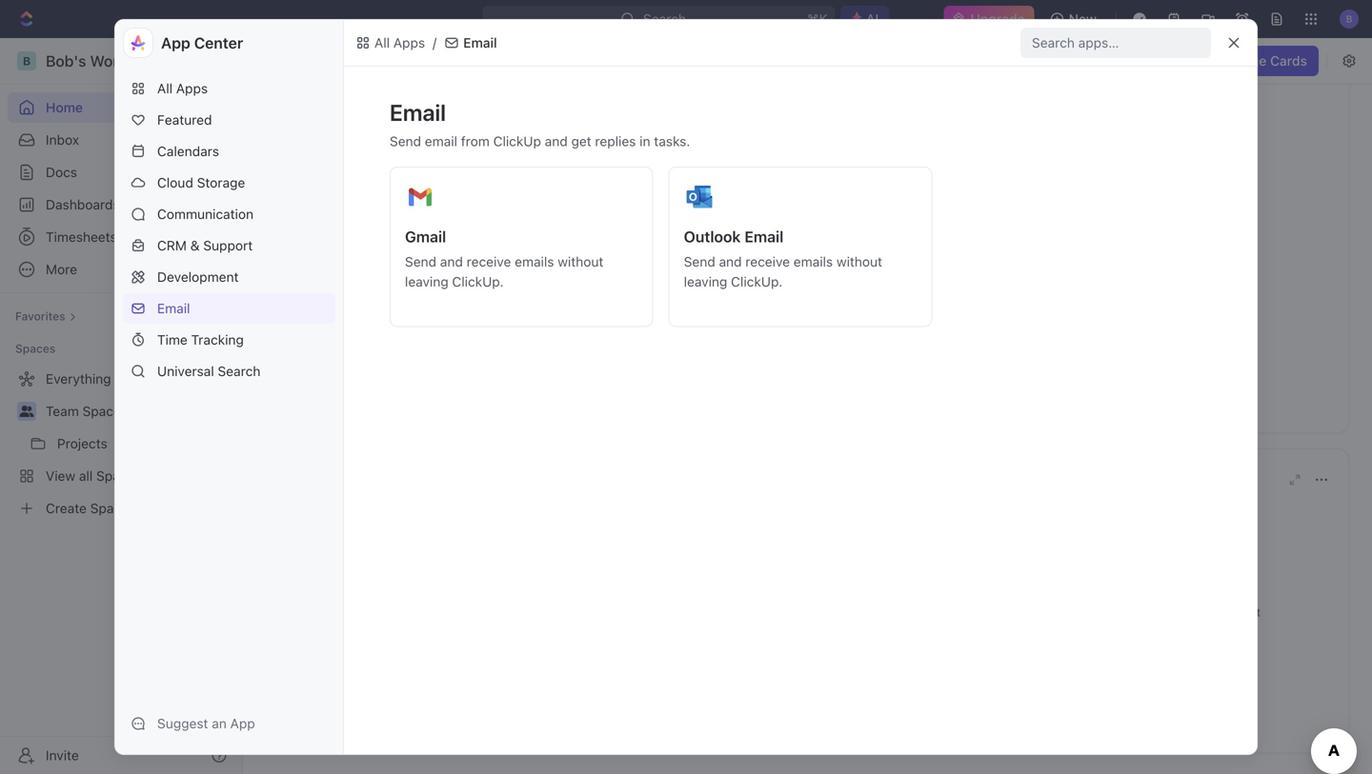 Task type: describe. For each thing, give the bounding box(es) containing it.
edit
[[1084, 53, 1108, 69]]

email right /
[[463, 35, 497, 51]]

keeps
[[945, 606, 977, 619]]

cards
[[1270, 53, 1308, 69]]

team space link
[[46, 396, 181, 427]]

cloud storage link
[[123, 168, 335, 198]]

to
[[1053, 621, 1063, 635]]

apps for leftmost all apps link
[[176, 81, 208, 96]]

gmail
[[405, 228, 446, 246]]

manage
[[1217, 53, 1267, 69]]

a inside button
[[542, 273, 549, 286]]

time tracking
[[157, 332, 244, 348]]

for
[[526, 238, 541, 252]]

center
[[194, 34, 243, 52]]

from
[[461, 133, 490, 149]]

0 horizontal spatial all apps link
[[123, 73, 335, 104]]

dxxtk image for all apps
[[355, 35, 371, 51]]

one
[[1137, 606, 1157, 619]]

team
[[46, 404, 79, 419]]

assigned
[[290, 471, 357, 489]]

learn
[[606, 238, 636, 252]]

create a task button
[[483, 268, 583, 291]]

new button
[[1042, 4, 1108, 34]]

crm
[[157, 238, 187, 254]]

create
[[502, 273, 539, 286]]

⌘k
[[807, 11, 828, 27]]

docs
[[46, 164, 77, 180]]

space
[[83, 404, 121, 419]]

task inside lineup keeps your most important tasks in one list. add your most important task to get started.
[[1027, 621, 1049, 635]]

timesheets link
[[8, 222, 234, 253]]

universal
[[157, 364, 214, 379]]

universal search
[[157, 364, 261, 379]]

&
[[190, 238, 200, 254]]

send for gmail
[[405, 254, 437, 270]]

apps for right all apps link
[[393, 35, 425, 51]]

suggest
[[157, 716, 208, 732]]

tasks
[[1093, 606, 1121, 619]]

cloud storage
[[157, 175, 245, 191]]

layout:
[[1111, 53, 1152, 69]]

time
[[157, 332, 188, 348]]

home link
[[8, 92, 234, 123]]

development link
[[123, 262, 335, 293]]

lineup keeps your most important tasks in one list. add your most important task to get started.
[[904, 606, 1261, 635]]

tracking
[[191, 332, 244, 348]]

suggest an app
[[157, 716, 255, 732]]

cloud
[[157, 175, 193, 191]]

0 horizontal spatial your
[[544, 238, 568, 252]]

dashboards link
[[8, 190, 234, 220]]

list
[[449, 238, 468, 252]]

gmail send and receive emails without leaving clickup.
[[405, 228, 604, 290]]

crm & support
[[157, 238, 253, 254]]

emails inside gmail send and receive emails without leaving clickup.
[[515, 254, 554, 270]]

search
[[218, 364, 261, 379]]

send inside outlook email send and receive emails without leaving clickup.
[[684, 254, 715, 270]]

dashboards
[[46, 197, 120, 213]]

an
[[212, 716, 227, 732]]

all apps for right all apps link
[[375, 35, 425, 51]]

in inside lineup keeps your most important tasks in one list. add your most important task to get started.
[[1124, 606, 1134, 619]]

communication link
[[123, 199, 335, 230]]

1 horizontal spatial your
[[980, 606, 1004, 619]]

upgrade
[[971, 11, 1025, 27]]

more
[[640, 238, 667, 252]]

inbox
[[46, 132, 79, 148]]

upgrade link
[[944, 6, 1035, 32]]

receive inside gmail send and receive emails without leaving clickup.
[[467, 254, 511, 270]]

get inside lineup keeps your most important tasks in one list. add your most important task to get started.
[[1067, 621, 1084, 635]]

outlook email send and receive emails without leaving clickup.
[[684, 228, 883, 290]]

leaving inside outlook email send and receive emails without leaving clickup.
[[684, 274, 727, 290]]

clickup. inside outlook email send and receive emails without leaving clickup.
[[731, 274, 783, 290]]

1 vertical spatial tasks.
[[571, 238, 603, 252]]

app center
[[161, 34, 243, 52]]

calendars
[[157, 143, 219, 159]]

task inside button
[[552, 273, 575, 286]]

sidebar navigation
[[0, 38, 243, 775]]

Search apps… field
[[1032, 31, 1204, 54]]

manage cards button
[[1205, 46, 1319, 76]]

send for email
[[390, 133, 421, 149]]

outlook
[[684, 228, 741, 246]]

started.
[[1088, 621, 1129, 635]]

learn more link
[[606, 238, 667, 252]]

2 horizontal spatial your
[[1207, 606, 1231, 619]]

universal search link
[[123, 356, 335, 387]]

timesheets
[[46, 229, 117, 245]]

docs link
[[8, 157, 234, 188]]

crm & support link
[[123, 231, 335, 261]]

2 most from the left
[[1234, 606, 1261, 619]]

assigned comments
[[290, 471, 437, 489]]

email dialog
[[114, 19, 1258, 756]]

app inside 'button'
[[230, 716, 255, 732]]

favorites button
[[8, 305, 84, 328]]

search...
[[644, 11, 698, 27]]

clickup. inside gmail send and receive emails without leaving clickup.
[[452, 274, 504, 290]]

receive inside outlook email send and receive emails without leaving clickup.
[[746, 254, 790, 270]]



Task type: locate. For each thing, give the bounding box(es) containing it.
get left replies
[[571, 133, 592, 149]]

create a task
[[502, 273, 575, 286]]

email link
[[123, 294, 335, 324]]

email up the email
[[390, 99, 446, 126]]

leaving inside gmail send and receive emails without leaving clickup.
[[405, 274, 449, 290]]

time tracking link
[[123, 325, 335, 355]]

0 vertical spatial all apps link
[[352, 31, 429, 54]]

1 vertical spatial in
[[1124, 606, 1134, 619]]

1 horizontal spatial and
[[545, 133, 568, 149]]

personal list is a home for your tasks. learn more
[[399, 238, 667, 252]]

0 horizontal spatial clickup.
[[452, 274, 504, 290]]

1 vertical spatial all apps link
[[123, 73, 335, 104]]

0 vertical spatial app
[[161, 34, 190, 52]]

0 horizontal spatial leaving
[[405, 274, 449, 290]]

send down 'personal'
[[405, 254, 437, 270]]

development
[[157, 269, 239, 285]]

all apps link up featured link
[[123, 73, 335, 104]]

all apps link
[[352, 31, 429, 54], [123, 73, 335, 104]]

0 vertical spatial all
[[375, 35, 390, 51]]

important up 'to'
[[1037, 606, 1089, 619]]

2 emails from the left
[[794, 254, 833, 270]]

send left the email
[[390, 133, 421, 149]]

1 vertical spatial apps
[[176, 81, 208, 96]]

0 vertical spatial get
[[571, 133, 592, 149]]

0 horizontal spatial a
[[483, 238, 490, 252]]

2 horizontal spatial and
[[719, 254, 742, 270]]

apps left /
[[393, 35, 425, 51]]

your right 'add'
[[1207, 606, 1231, 619]]

in left one at the bottom right of page
[[1124, 606, 1134, 619]]

clickup
[[493, 133, 541, 149]]

without
[[558, 254, 604, 270], [837, 254, 883, 270]]

1 clickup. from the left
[[452, 274, 504, 290]]

in right replies
[[640, 133, 650, 149]]

leaving
[[405, 274, 449, 290], [684, 274, 727, 290]]

0 vertical spatial task
[[552, 273, 575, 286]]

manage cards
[[1217, 53, 1308, 69]]

2 clickup. from the left
[[731, 274, 783, 290]]

in inside email send email from clickup and get replies in tasks.
[[640, 133, 650, 149]]

all up featured
[[157, 81, 173, 96]]

dxxtk image
[[355, 35, 371, 51], [444, 35, 460, 51]]

1 vertical spatial important
[[971, 621, 1024, 635]]

and down outlook
[[719, 254, 742, 270]]

your
[[544, 238, 568, 252], [980, 606, 1004, 619], [1207, 606, 1231, 619]]

favorites
[[15, 310, 65, 323]]

and inside gmail send and receive emails without leaving clickup.
[[440, 254, 463, 270]]

a
[[483, 238, 490, 252], [542, 273, 549, 286]]

/
[[433, 35, 437, 51]]

invite
[[46, 748, 79, 764]]

a right is
[[483, 238, 490, 252]]

lineup
[[904, 606, 942, 619]]

email inside outlook email send and receive emails without leaving clickup.
[[745, 228, 784, 246]]

email inside email send email from clickup and get replies in tasks.
[[390, 99, 446, 126]]

and
[[545, 133, 568, 149], [440, 254, 463, 270], [719, 254, 742, 270]]

0 horizontal spatial apps
[[176, 81, 208, 96]]

and down the list
[[440, 254, 463, 270]]

all apps up featured
[[157, 81, 208, 96]]

1 dxxtk image from the left
[[355, 35, 371, 51]]

1 horizontal spatial all
[[375, 35, 390, 51]]

0 horizontal spatial most
[[1007, 606, 1034, 619]]

calendars link
[[123, 136, 335, 167]]

without inside outlook email send and receive emails without leaving clickup.
[[837, 254, 883, 270]]

app left center
[[161, 34, 190, 52]]

email
[[463, 35, 497, 51], [390, 99, 446, 126], [745, 228, 784, 246], [157, 301, 190, 316]]

important down keeps
[[971, 621, 1024, 635]]

0 vertical spatial a
[[483, 238, 490, 252]]

0 horizontal spatial all apps
[[157, 81, 208, 96]]

1 receive from the left
[[467, 254, 511, 270]]

0 vertical spatial tasks.
[[654, 133, 690, 149]]

all
[[375, 35, 390, 51], [157, 81, 173, 96]]

clickup. down is
[[452, 274, 504, 290]]

all apps
[[375, 35, 425, 51], [157, 81, 208, 96]]

get
[[571, 133, 592, 149], [1067, 621, 1084, 635]]

1 vertical spatial get
[[1067, 621, 1084, 635]]

1 without from the left
[[558, 254, 604, 270]]

spaces
[[15, 342, 56, 355]]

storage
[[197, 175, 245, 191]]

and inside email send email from clickup and get replies in tasks.
[[545, 133, 568, 149]]

dxxtk image inside all apps link
[[355, 35, 371, 51]]

0 horizontal spatial important
[[971, 621, 1024, 635]]

0 horizontal spatial app
[[161, 34, 190, 52]]

most
[[1007, 606, 1034, 619], [1234, 606, 1261, 619]]

replies
[[595, 133, 636, 149]]

leaving down outlook
[[684, 274, 727, 290]]

0 horizontal spatial dxxtk image
[[355, 35, 371, 51]]

email send email from clickup and get replies in tasks.
[[390, 99, 690, 149]]

1 emails from the left
[[515, 254, 554, 270]]

all apps link left /
[[352, 31, 429, 54]]

apps up featured
[[176, 81, 208, 96]]

1 horizontal spatial emails
[[794, 254, 833, 270]]

1 horizontal spatial most
[[1234, 606, 1261, 619]]

0 horizontal spatial emails
[[515, 254, 554, 270]]

tasks. right replies
[[654, 133, 690, 149]]

your right for
[[544, 238, 568, 252]]

dxxtk image for email
[[444, 35, 460, 51]]

support
[[203, 238, 253, 254]]

suggest an app button
[[123, 709, 335, 740]]

task right create
[[552, 273, 575, 286]]

receive
[[467, 254, 511, 270], [746, 254, 790, 270]]

tasks. inside email send email from clickup and get replies in tasks.
[[654, 133, 690, 149]]

all apps for leftmost all apps link
[[157, 81, 208, 96]]

app
[[161, 34, 190, 52], [230, 716, 255, 732]]

0 horizontal spatial in
[[640, 133, 650, 149]]

0 horizontal spatial and
[[440, 254, 463, 270]]

0 horizontal spatial receive
[[467, 254, 511, 270]]

0 vertical spatial important
[[1037, 606, 1089, 619]]

1 vertical spatial a
[[542, 273, 549, 286]]

1 vertical spatial all apps
[[157, 81, 208, 96]]

0 vertical spatial in
[[640, 133, 650, 149]]

0 vertical spatial apps
[[393, 35, 425, 51]]

personal
[[399, 238, 445, 252]]

email
[[425, 133, 457, 149]]

1 vertical spatial task
[[1027, 621, 1049, 635]]

without inside gmail send and receive emails without leaving clickup.
[[558, 254, 604, 270]]

1 horizontal spatial receive
[[746, 254, 790, 270]]

dxxtk image right /
[[444, 35, 460, 51]]

email right outlook
[[745, 228, 784, 246]]

featured link
[[123, 105, 335, 135]]

get inside email send email from clickup and get replies in tasks.
[[571, 133, 592, 149]]

0 horizontal spatial all
[[157, 81, 173, 96]]

clickup. down outlook
[[731, 274, 783, 290]]

inbox link
[[8, 125, 234, 155]]

home
[[493, 238, 523, 252]]

1 horizontal spatial all apps link
[[352, 31, 429, 54]]

1 leaving from the left
[[405, 274, 449, 290]]

emails
[[515, 254, 554, 270], [794, 254, 833, 270]]

0 horizontal spatial without
[[558, 254, 604, 270]]

your right keeps
[[980, 606, 1004, 619]]

0 horizontal spatial tasks.
[[571, 238, 603, 252]]

tasks. left learn
[[571, 238, 603, 252]]

app right an
[[230, 716, 255, 732]]

get right 'to'
[[1067, 621, 1084, 635]]

and inside outlook email send and receive emails without leaving clickup.
[[719, 254, 742, 270]]

all for leftmost all apps link
[[157, 81, 173, 96]]

all for right all apps link
[[375, 35, 390, 51]]

add
[[1183, 606, 1204, 619]]

1 horizontal spatial a
[[542, 273, 549, 286]]

leaving down 'personal'
[[405, 274, 449, 290]]

1 horizontal spatial without
[[837, 254, 883, 270]]

1 vertical spatial all
[[157, 81, 173, 96]]

2 receive from the left
[[746, 254, 790, 270]]

1 horizontal spatial dxxtk image
[[444, 35, 460, 51]]

1 horizontal spatial apps
[[393, 35, 425, 51]]

communication
[[157, 206, 254, 222]]

task
[[552, 273, 575, 286], [1027, 621, 1049, 635]]

edit layout:
[[1084, 53, 1152, 69]]

list.
[[1160, 606, 1179, 619]]

and right clickup
[[545, 133, 568, 149]]

all apps left /
[[375, 35, 425, 51]]

0 vertical spatial all apps
[[375, 35, 425, 51]]

send inside gmail send and receive emails without leaving clickup.
[[405, 254, 437, 270]]

home
[[46, 100, 83, 115]]

1 horizontal spatial leaving
[[684, 274, 727, 290]]

new
[[1069, 11, 1097, 27]]

comments
[[360, 471, 437, 489]]

2 dxxtk image from the left
[[444, 35, 460, 51]]

user group image
[[20, 406, 34, 417]]

dxxtk image left /
[[355, 35, 371, 51]]

tasks.
[[654, 133, 690, 149], [571, 238, 603, 252]]

task left 'to'
[[1027, 621, 1049, 635]]

all left /
[[375, 35, 390, 51]]

important
[[1037, 606, 1089, 619], [971, 621, 1024, 635]]

most right keeps
[[1007, 606, 1034, 619]]

1 horizontal spatial all apps
[[375, 35, 425, 51]]

2 leaving from the left
[[684, 274, 727, 290]]

most right 'add'
[[1234, 606, 1261, 619]]

team space
[[46, 404, 121, 419]]

2 without from the left
[[837, 254, 883, 270]]

1 horizontal spatial app
[[230, 716, 255, 732]]

clickup.
[[452, 274, 504, 290], [731, 274, 783, 290]]

1 horizontal spatial important
[[1037, 606, 1089, 619]]

1 horizontal spatial tasks.
[[654, 133, 690, 149]]

1 horizontal spatial clickup.
[[731, 274, 783, 290]]

0 horizontal spatial task
[[552, 273, 575, 286]]

0 horizontal spatial get
[[571, 133, 592, 149]]

1 most from the left
[[1007, 606, 1034, 619]]

emails inside outlook email send and receive emails without leaving clickup.
[[794, 254, 833, 270]]

send inside email send email from clickup and get replies in tasks.
[[390, 133, 421, 149]]

1 horizontal spatial in
[[1124, 606, 1134, 619]]

1 horizontal spatial get
[[1067, 621, 1084, 635]]

1 vertical spatial app
[[230, 716, 255, 732]]

send down outlook
[[684, 254, 715, 270]]

1 horizontal spatial task
[[1027, 621, 1049, 635]]

a right create
[[542, 273, 549, 286]]

send
[[390, 133, 421, 149], [405, 254, 437, 270], [684, 254, 715, 270]]

is
[[471, 238, 480, 252]]

featured
[[157, 112, 212, 128]]

email up time
[[157, 301, 190, 316]]



Task type: vqa. For each thing, say whether or not it's contained in the screenshot.
NOTIFICATION
no



